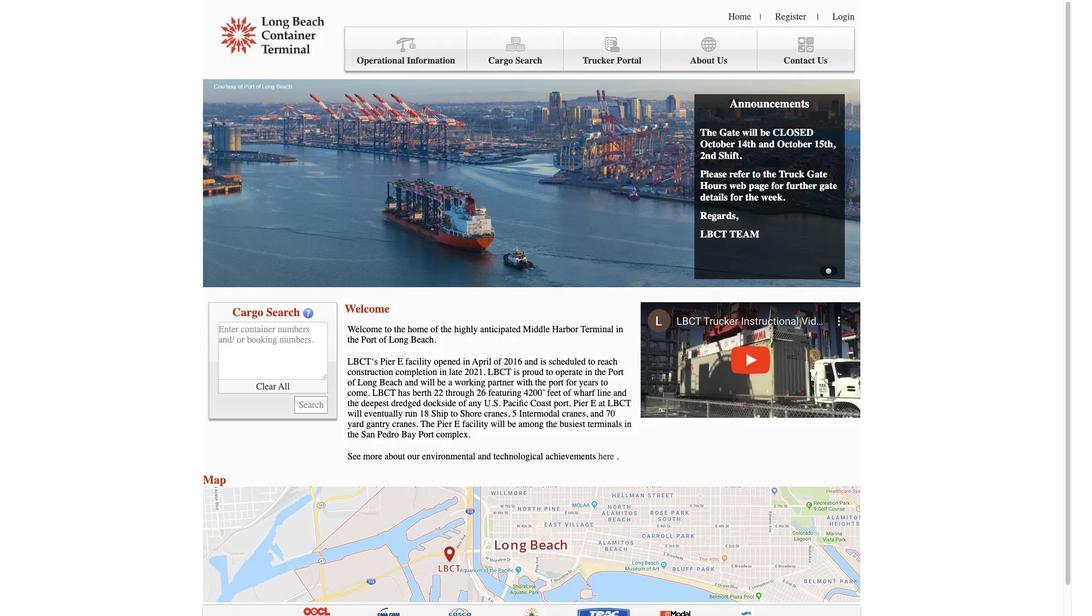 Task type: vqa. For each thing, say whether or not it's contained in the screenshot.
middle be
yes



Task type: describe. For each thing, give the bounding box(es) containing it.
us for about us
[[717, 56, 728, 66]]

about us
[[690, 56, 728, 66]]

login link
[[833, 12, 855, 22]]

0 vertical spatial pier
[[380, 357, 395, 367]]

70
[[606, 409, 615, 419]]

1 vertical spatial be
[[437, 378, 446, 388]]

details
[[700, 191, 728, 203]]

gate inside the gate will be closed october 14th and october 15th, 2nd shift.
[[719, 127, 740, 138]]

in inside welcome to the home of the highly anticipated middle harbor terminal in the port of long beach.
[[616, 324, 623, 335]]

yard
[[348, 419, 364, 430]]

contact us
[[784, 56, 828, 66]]

cargo search inside cargo search "link"
[[488, 56, 543, 66]]

beach.
[[411, 335, 436, 345]]

gate inside please refer to the truck gate hours web page for further gate details for the week.
[[807, 168, 828, 180]]

contact
[[784, 56, 815, 66]]

login
[[833, 12, 855, 22]]

a
[[448, 378, 452, 388]]

operate
[[556, 367, 583, 378]]

welcome for welcome
[[345, 302, 390, 316]]

Enter container numbers and/ or booking numbers. text field
[[218, 322, 328, 380]]

beach
[[379, 378, 403, 388]]

line
[[597, 388, 611, 398]]

dockside
[[423, 398, 456, 409]]

team
[[730, 228, 759, 240]]

environmental
[[422, 452, 476, 462]]

anticipated
[[480, 324, 521, 335]]

and left technological
[[478, 452, 491, 462]]

long inside lbct's pier e facility opened in april of 2016 and is scheduled to reach construction completion in late 2021.  lbct is proud to operate in the port of long beach and will be a working partner with the port for years to come.  lbct has berth 22 through 26 featuring 4200' feet of wharf line and the deepest dredged dockside of any u.s. pacific coast port. pier e at lbct will eventually run 18 ship to shore cranes, 5 intermodal cranes, and 70 yard gantry cranes. the pier e facility will be among the busiest terminals in the san pedro bay port complex.
[[358, 378, 377, 388]]

in right late at bottom left
[[463, 357, 470, 367]]

in right 70
[[624, 419, 632, 430]]

about
[[385, 452, 405, 462]]

long inside welcome to the home of the highly anticipated middle harbor terminal in the port of long beach.
[[389, 335, 409, 345]]

reach
[[598, 357, 618, 367]]

clear all
[[256, 381, 290, 392]]

the inside the gate will be closed october 14th and october 15th, 2nd shift.
[[700, 127, 717, 138]]

operational information
[[357, 56, 455, 66]]

wharf
[[573, 388, 595, 398]]

please
[[700, 168, 727, 180]]

2 vertical spatial be
[[508, 419, 516, 430]]

and right line
[[613, 388, 627, 398]]

the right among
[[546, 419, 557, 430]]

busiest
[[560, 419, 585, 430]]

2 vertical spatial pier
[[437, 419, 452, 430]]

cargo search link
[[467, 30, 564, 71]]

has
[[398, 388, 410, 398]]

1 vertical spatial e
[[591, 398, 596, 409]]

complex.
[[436, 430, 470, 440]]

san
[[361, 430, 375, 440]]

through
[[446, 388, 474, 398]]

all
[[278, 381, 290, 392]]

home
[[408, 324, 428, 335]]

2 cranes, from the left
[[562, 409, 588, 419]]

14th and
[[738, 138, 775, 150]]

technological
[[494, 452, 543, 462]]

bay
[[401, 430, 416, 440]]

portal
[[617, 56, 642, 66]]

see more about our environmental and technological achievements here .
[[348, 452, 619, 462]]

1 horizontal spatial facility
[[462, 419, 489, 430]]

home
[[729, 12, 751, 22]]

any
[[469, 398, 482, 409]]

welcome to the home of the highly anticipated middle harbor terminal in the port of long beach.
[[348, 324, 623, 345]]

pacific
[[503, 398, 528, 409]]

pedro
[[377, 430, 399, 440]]

ship
[[431, 409, 448, 419]]

clear
[[256, 381, 276, 392]]

to right ship
[[451, 409, 458, 419]]

22
[[434, 388, 443, 398]]

eventually
[[364, 409, 403, 419]]

u.s.
[[484, 398, 501, 409]]

april
[[472, 357, 492, 367]]

shift.
[[719, 150, 742, 161]]

port inside welcome to the home of the highly anticipated middle harbor terminal in the port of long beach.
[[361, 335, 377, 345]]

0 horizontal spatial cargo search
[[233, 306, 300, 319]]

highly
[[454, 324, 478, 335]]

map
[[203, 474, 226, 487]]

15th,
[[814, 138, 836, 150]]

run
[[405, 409, 417, 419]]

completion
[[396, 367, 437, 378]]

1 vertical spatial search
[[266, 306, 300, 319]]

2 vertical spatial e
[[454, 419, 460, 430]]

5
[[512, 409, 517, 419]]

lbct left 'has'
[[372, 388, 396, 398]]

2 | from the left
[[817, 12, 819, 22]]

trucker portal
[[583, 56, 642, 66]]

truck
[[779, 168, 805, 180]]

the left home
[[394, 324, 405, 335]]

years
[[579, 378, 599, 388]]

clear all button
[[218, 380, 328, 394]]

the up line
[[595, 367, 606, 378]]

lbct right at
[[608, 398, 631, 409]]

and left 70
[[590, 409, 604, 419]]

1 vertical spatial pier
[[573, 398, 588, 409]]

closed
[[773, 127, 814, 138]]

gantry
[[366, 419, 390, 430]]

the left truck
[[763, 168, 777, 180]]

about us link
[[661, 30, 758, 71]]

welcome for welcome to the home of the highly anticipated middle harbor terminal in the port of long beach.
[[348, 324, 382, 335]]

achievements
[[546, 452, 596, 462]]

lbct up featuring
[[488, 367, 511, 378]]

will left a
[[421, 378, 435, 388]]

information
[[407, 56, 455, 66]]

trucker
[[583, 56, 615, 66]]

to inside please refer to the truck gate hours web page for further gate details for the week.
[[753, 168, 761, 180]]

page
[[749, 180, 769, 191]]

come.
[[348, 388, 370, 398]]

intermodal
[[519, 409, 560, 419]]



Task type: locate. For each thing, give the bounding box(es) containing it.
0 vertical spatial the
[[700, 127, 717, 138]]

1 horizontal spatial cranes,
[[562, 409, 588, 419]]

of up construction
[[379, 335, 387, 345]]

1 horizontal spatial gate
[[807, 168, 828, 180]]

e
[[397, 357, 403, 367], [591, 398, 596, 409], [454, 419, 460, 430]]

gate
[[820, 180, 837, 191]]

0 horizontal spatial long
[[358, 378, 377, 388]]

0 horizontal spatial is
[[514, 367, 520, 378]]

26
[[477, 388, 486, 398]]

working
[[455, 378, 486, 388]]

1 vertical spatial port
[[608, 367, 624, 378]]

will left 5
[[491, 419, 505, 430]]

e left "shore" at the bottom
[[454, 419, 460, 430]]

0 horizontal spatial cranes,
[[484, 409, 510, 419]]

.
[[617, 452, 619, 462]]

will down come.
[[348, 409, 362, 419]]

the left the week.
[[746, 191, 759, 203]]

to inside welcome to the home of the highly anticipated middle harbor terminal in the port of long beach.
[[385, 324, 392, 335]]

will down announcements
[[742, 127, 758, 138]]

search
[[515, 56, 543, 66], [266, 306, 300, 319]]

the left 'highly'
[[441, 324, 452, 335]]

be left a
[[437, 378, 446, 388]]

web
[[729, 180, 747, 191]]

0 vertical spatial cargo search
[[488, 56, 543, 66]]

gate right truck
[[807, 168, 828, 180]]

2nd
[[700, 150, 716, 161]]

to left reach
[[588, 357, 595, 367]]

cargo search
[[488, 56, 543, 66], [233, 306, 300, 319]]

2 horizontal spatial for
[[771, 180, 784, 191]]

is left proud
[[514, 367, 520, 378]]

1 horizontal spatial october
[[777, 138, 812, 150]]

1 horizontal spatial for
[[731, 191, 743, 203]]

berth
[[413, 388, 432, 398]]

welcome
[[345, 302, 390, 316], [348, 324, 382, 335]]

0 horizontal spatial be
[[437, 378, 446, 388]]

the gate will be closed october 14th and october 15th, 2nd shift.
[[700, 127, 836, 161]]

proud
[[522, 367, 544, 378]]

2 horizontal spatial pier
[[573, 398, 588, 409]]

us for contact us
[[818, 56, 828, 66]]

the left the san
[[348, 430, 359, 440]]

1 horizontal spatial search
[[515, 56, 543, 66]]

2 vertical spatial port
[[419, 430, 434, 440]]

the right run
[[420, 419, 435, 430]]

2 horizontal spatial e
[[591, 398, 596, 409]]

1 horizontal spatial us
[[818, 56, 828, 66]]

0 horizontal spatial pier
[[380, 357, 395, 367]]

18
[[420, 409, 429, 419]]

| right home
[[760, 12, 762, 22]]

0 vertical spatial gate
[[719, 127, 740, 138]]

terminal
[[581, 324, 614, 335]]

be left closed
[[760, 127, 770, 138]]

more
[[363, 452, 382, 462]]

us right about
[[717, 56, 728, 66]]

in right operate
[[585, 367, 592, 378]]

1 | from the left
[[760, 12, 762, 22]]

1 horizontal spatial |
[[817, 12, 819, 22]]

0 horizontal spatial facility
[[405, 357, 432, 367]]

1 vertical spatial cargo search
[[233, 306, 300, 319]]

0 vertical spatial welcome
[[345, 302, 390, 316]]

search inside cargo search "link"
[[515, 56, 543, 66]]

the up the 2nd
[[700, 127, 717, 138]]

long down lbct's
[[358, 378, 377, 388]]

cranes.
[[392, 419, 418, 430]]

the
[[763, 168, 777, 180], [746, 191, 759, 203], [394, 324, 405, 335], [441, 324, 452, 335], [348, 335, 359, 345], [595, 367, 606, 378], [535, 378, 547, 388], [348, 398, 359, 409], [546, 419, 557, 430], [348, 430, 359, 440]]

1 vertical spatial the
[[420, 419, 435, 430]]

october up please
[[700, 138, 735, 150]]

our
[[407, 452, 420, 462]]

0 horizontal spatial us
[[717, 56, 728, 66]]

2 horizontal spatial port
[[608, 367, 624, 378]]

pier up beach
[[380, 357, 395, 367]]

0 vertical spatial long
[[389, 335, 409, 345]]

to
[[753, 168, 761, 180], [385, 324, 392, 335], [588, 357, 595, 367], [546, 367, 553, 378], [601, 378, 608, 388], [451, 409, 458, 419]]

will
[[742, 127, 758, 138], [421, 378, 435, 388], [348, 409, 362, 419], [491, 419, 505, 430]]

of down lbct's
[[348, 378, 355, 388]]

2016
[[504, 357, 522, 367]]

1 vertical spatial long
[[358, 378, 377, 388]]

of right home
[[431, 324, 438, 335]]

for inside lbct's pier e facility opened in april of 2016 and is scheduled to reach construction completion in late 2021.  lbct is proud to operate in the port of long beach and will be a working partner with the port for years to come.  lbct has berth 22 through 26 featuring 4200' feet of wharf line and the deepest dredged dockside of any u.s. pacific coast port. pier e at lbct will eventually run 18 ship to shore cranes, 5 intermodal cranes, and 70 yard gantry cranes. the pier e facility will be among the busiest terminals in the san pedro bay port complex.
[[566, 378, 577, 388]]

0 vertical spatial e
[[397, 357, 403, 367]]

with
[[516, 378, 533, 388]]

pier right port.
[[573, 398, 588, 409]]

1 horizontal spatial pier
[[437, 419, 452, 430]]

lbct down regards,​
[[700, 228, 727, 240]]

1 horizontal spatial the
[[700, 127, 717, 138]]

opened
[[434, 357, 461, 367]]

gate
[[719, 127, 740, 138], [807, 168, 828, 180]]

port right the bay
[[419, 430, 434, 440]]

0 horizontal spatial e
[[397, 357, 403, 367]]

2 october from the left
[[777, 138, 812, 150]]

the left port
[[535, 378, 547, 388]]

lbct team
[[700, 228, 759, 240]]

0 horizontal spatial gate
[[719, 127, 740, 138]]

1 cranes, from the left
[[484, 409, 510, 419]]

| left login
[[817, 12, 819, 22]]

and right the 2016
[[525, 357, 538, 367]]

partner
[[488, 378, 514, 388]]

trucker portal link
[[564, 30, 661, 71]]

to right proud
[[546, 367, 553, 378]]

1 horizontal spatial be
[[508, 419, 516, 430]]

to right refer
[[753, 168, 761, 180]]

cranes, down "wharf"
[[562, 409, 588, 419]]

further
[[786, 180, 817, 191]]

the up lbct's
[[348, 335, 359, 345]]

0 horizontal spatial cargo
[[233, 306, 263, 319]]

contact us link
[[758, 30, 854, 71]]

to right years
[[601, 378, 608, 388]]

lbct's
[[348, 357, 378, 367]]

please refer to the truck gate hours web page for further gate details for the week.
[[700, 168, 837, 203]]

pier down dockside
[[437, 419, 452, 430]]

cargo
[[488, 56, 513, 66], [233, 306, 263, 319]]

1 vertical spatial gate
[[807, 168, 828, 180]]

be left among
[[508, 419, 516, 430]]

1 october from the left
[[700, 138, 735, 150]]

the inside lbct's pier e facility opened in april of 2016 and is scheduled to reach construction completion in late 2021.  lbct is proud to operate in the port of long beach and will be a working partner with the port for years to come.  lbct has berth 22 through 26 featuring 4200' feet of wharf line and the deepest dredged dockside of any u.s. pacific coast port. pier e at lbct will eventually run 18 ship to shore cranes, 5 intermodal cranes, and 70 yard gantry cranes. the pier e facility will be among the busiest terminals in the san pedro bay port complex.
[[420, 419, 435, 430]]

see
[[348, 452, 361, 462]]

port.
[[554, 398, 571, 409]]

featuring
[[488, 388, 522, 398]]

for right port
[[566, 378, 577, 388]]

facility down any
[[462, 419, 489, 430]]

terminals
[[588, 419, 622, 430]]

2021.
[[465, 367, 486, 378]]

register link
[[775, 12, 806, 22]]

menu bar containing operational information
[[345, 27, 855, 71]]

0 horizontal spatial for
[[566, 378, 577, 388]]

4200'
[[524, 388, 545, 398]]

port up lbct's
[[361, 335, 377, 345]]

at
[[599, 398, 605, 409]]

1 horizontal spatial cargo
[[488, 56, 513, 66]]

for right page on the top right of page
[[771, 180, 784, 191]]

0 vertical spatial search
[[515, 56, 543, 66]]

to left home
[[385, 324, 392, 335]]

is left scheduled
[[540, 357, 547, 367]]

welcome inside welcome to the home of the highly anticipated middle harbor terminal in the port of long beach.
[[348, 324, 382, 335]]

be inside the gate will be closed october 14th and october 15th, 2nd shift.
[[760, 127, 770, 138]]

cargo inside "link"
[[488, 56, 513, 66]]

of left the 2016
[[494, 357, 502, 367]]

feet
[[547, 388, 561, 398]]

gate up shift.
[[719, 127, 740, 138]]

for right details
[[731, 191, 743, 203]]

construction
[[348, 367, 393, 378]]

1 horizontal spatial cargo search
[[488, 56, 543, 66]]

is
[[540, 357, 547, 367], [514, 367, 520, 378]]

0 horizontal spatial the
[[420, 419, 435, 430]]

2 us from the left
[[818, 56, 828, 66]]

operational information link
[[345, 30, 467, 71]]

0 vertical spatial facility
[[405, 357, 432, 367]]

port up line
[[608, 367, 624, 378]]

deepest
[[361, 398, 389, 409]]

late
[[449, 367, 462, 378]]

lbct's pier e facility opened in april of 2016 and is scheduled to reach construction completion in late 2021.  lbct is proud to operate in the port of long beach and will be a working partner with the port for years to come.  lbct has berth 22 through 26 featuring 4200' feet of wharf line and the deepest dredged dockside of any u.s. pacific coast port. pier e at lbct will eventually run 18 ship to shore cranes, 5 intermodal cranes, and 70 yard gantry cranes. the pier e facility will be among the busiest terminals in the san pedro bay port complex.
[[348, 357, 632, 440]]

refer
[[729, 168, 750, 180]]

2 horizontal spatial be
[[760, 127, 770, 138]]

register
[[775, 12, 806, 22]]

in right terminal
[[616, 324, 623, 335]]

cranes,
[[484, 409, 510, 419], [562, 409, 588, 419]]

the up yard at the bottom of the page
[[348, 398, 359, 409]]

1 horizontal spatial is
[[540, 357, 547, 367]]

of left any
[[459, 398, 466, 409]]

1 us from the left
[[717, 56, 728, 66]]

of
[[431, 324, 438, 335], [379, 335, 387, 345], [494, 357, 502, 367], [348, 378, 355, 388], [563, 388, 571, 398], [459, 398, 466, 409]]

1 vertical spatial facility
[[462, 419, 489, 430]]

e up beach
[[397, 357, 403, 367]]

home link
[[729, 12, 751, 22]]

1 horizontal spatial long
[[389, 335, 409, 345]]

1 horizontal spatial port
[[419, 430, 434, 440]]

among
[[519, 419, 544, 430]]

0 vertical spatial port
[[361, 335, 377, 345]]

be
[[760, 127, 770, 138], [437, 378, 446, 388], [508, 419, 516, 430]]

None submit
[[295, 397, 328, 414]]

middle
[[523, 324, 550, 335]]

facility down beach.
[[405, 357, 432, 367]]

october up truck
[[777, 138, 812, 150]]

hours
[[700, 180, 727, 191]]

us
[[717, 56, 728, 66], [818, 56, 828, 66]]

of right the feet at the bottom of page
[[563, 388, 571, 398]]

0 horizontal spatial |
[[760, 12, 762, 22]]

dredged
[[391, 398, 421, 409]]

0 horizontal spatial port
[[361, 335, 377, 345]]

scheduled
[[549, 357, 586, 367]]

1 vertical spatial welcome
[[348, 324, 382, 335]]

pier
[[380, 357, 395, 367], [573, 398, 588, 409], [437, 419, 452, 430]]

lbct
[[700, 228, 727, 240], [488, 367, 511, 378], [372, 388, 396, 398], [608, 398, 631, 409]]

e left at
[[591, 398, 596, 409]]

1 vertical spatial cargo
[[233, 306, 263, 319]]

0 vertical spatial cargo
[[488, 56, 513, 66]]

0 horizontal spatial october
[[700, 138, 735, 150]]

1 horizontal spatial e
[[454, 419, 460, 430]]

and right beach
[[405, 378, 418, 388]]

0 horizontal spatial search
[[266, 306, 300, 319]]

0 vertical spatial be
[[760, 127, 770, 138]]

menu bar
[[345, 27, 855, 71]]

long left beach.
[[389, 335, 409, 345]]

for
[[771, 180, 784, 191], [731, 191, 743, 203], [566, 378, 577, 388]]

cranes, left 5
[[484, 409, 510, 419]]

us right contact
[[818, 56, 828, 66]]

in left late at bottom left
[[440, 367, 447, 378]]

will inside the gate will be closed october 14th and october 15th, 2nd shift.
[[742, 127, 758, 138]]



